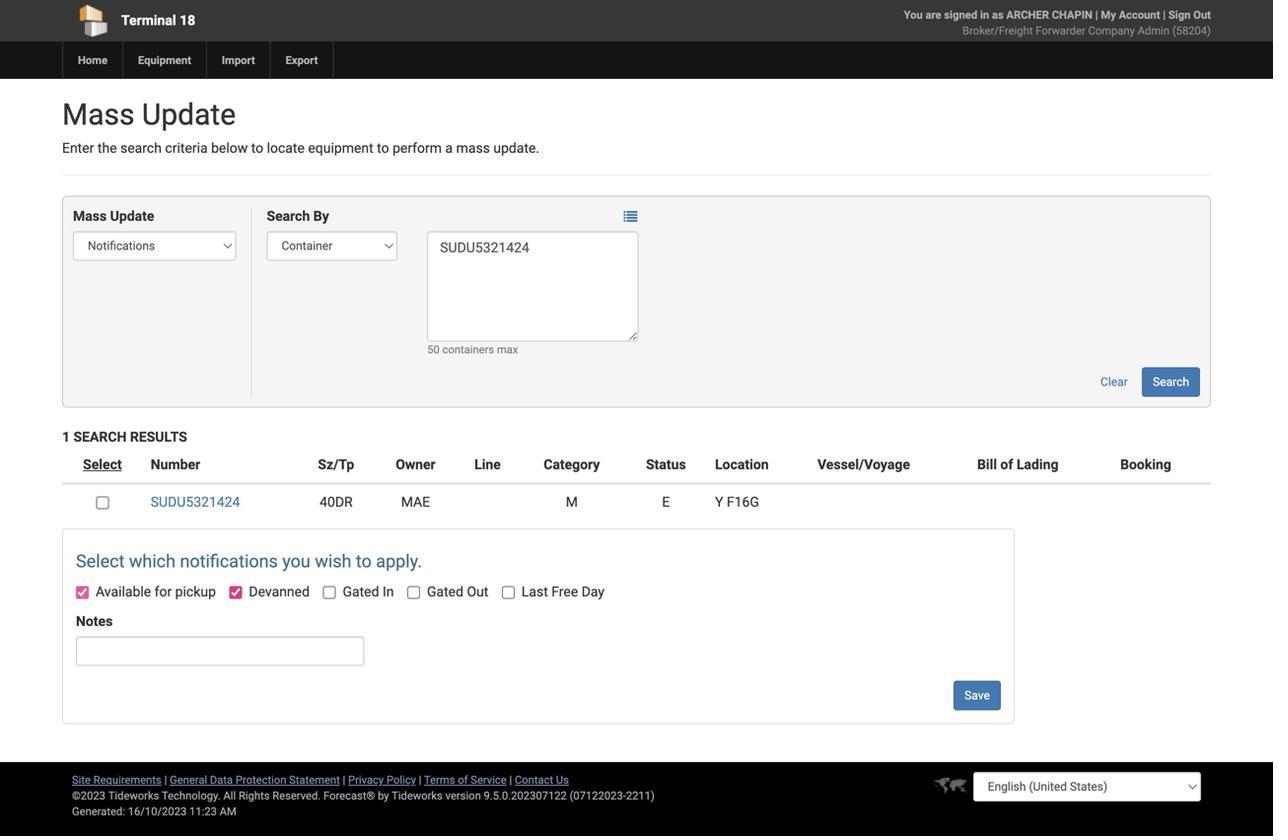 Task type: describe. For each thing, give the bounding box(es) containing it.
Notes text field
[[76, 637, 364, 666]]

save button
[[954, 681, 1001, 711]]

| left 'sign'
[[1163, 8, 1166, 21]]

am
[[220, 805, 236, 818]]

the
[[98, 140, 117, 156]]

| left the general
[[164, 774, 167, 786]]

y f16g
[[715, 494, 759, 510]]

mass update
[[73, 208, 154, 224]]

number
[[151, 457, 200, 473]]

y
[[715, 494, 723, 510]]

us
[[556, 774, 569, 786]]

free
[[552, 584, 578, 600]]

booking
[[1120, 457, 1171, 473]]

50 containers max
[[427, 343, 518, 356]]

bill of lading
[[977, 457, 1059, 473]]

equipment link
[[122, 41, 206, 79]]

results
[[130, 429, 187, 445]]

of inside site requirements | general data protection statement | privacy policy | terms of service | contact us ©2023 tideworks technology. all rights reserved. forecast® by tideworks version 9.5.0.202307122 (07122023-2211) generated: 16/10/2023 11:23 am
[[458, 774, 468, 786]]

privacy policy link
[[348, 774, 416, 786]]

forecast®
[[323, 789, 375, 802]]

devanned
[[249, 584, 310, 600]]

vessel/voyage
[[818, 457, 910, 473]]

forwarder
[[1036, 24, 1086, 37]]

general
[[170, 774, 207, 786]]

available for pickup
[[96, 584, 216, 600]]

site requirements | general data protection statement | privacy policy | terms of service | contact us ©2023 tideworks technology. all rights reserved. forecast® by tideworks version 9.5.0.202307122 (07122023-2211) generated: 16/10/2023 11:23 am
[[72, 774, 655, 818]]

| up forecast®
[[343, 774, 345, 786]]

you
[[282, 551, 311, 572]]

| left my at the top of the page
[[1095, 8, 1098, 21]]

select which notifications you wish to apply.
[[76, 551, 422, 572]]

site
[[72, 774, 91, 786]]

gated in
[[343, 584, 394, 600]]

privacy
[[348, 774, 384, 786]]

technology.
[[162, 789, 221, 802]]

1 horizontal spatial to
[[356, 551, 372, 572]]

search for search
[[1153, 375, 1189, 389]]

gated for gated out
[[427, 584, 463, 600]]

available
[[96, 584, 151, 600]]

home
[[78, 54, 107, 67]]

terminal
[[121, 12, 176, 29]]

export link
[[270, 41, 333, 79]]

notes
[[76, 613, 113, 630]]

search for search by
[[267, 208, 310, 224]]

as
[[992, 8, 1004, 21]]

you are signed in as archer chapin | my account | sign out broker/freight forwarder company admin (58204)
[[904, 8, 1211, 37]]

gated for gated in
[[343, 584, 379, 600]]

location
[[715, 457, 769, 473]]

50
[[427, 343, 440, 356]]

company
[[1088, 24, 1135, 37]]

save
[[965, 689, 990, 703]]

select for select which notifications you wish to apply.
[[76, 551, 125, 572]]

sudu5321424 link
[[151, 494, 240, 510]]

service
[[471, 774, 507, 786]]

reserved.
[[272, 789, 321, 802]]

in
[[980, 8, 989, 21]]

clear button
[[1090, 367, 1139, 397]]

contact
[[515, 774, 553, 786]]

my account link
[[1101, 8, 1160, 21]]

select for select
[[83, 457, 122, 473]]

| up tideworks
[[419, 774, 422, 786]]

locate
[[267, 140, 305, 156]]

account
[[1119, 8, 1160, 21]]

export
[[286, 54, 318, 67]]

import link
[[206, 41, 270, 79]]

1 horizontal spatial of
[[1001, 457, 1013, 473]]

clear
[[1101, 375, 1128, 389]]

signed
[[944, 8, 977, 21]]

search by
[[267, 208, 329, 224]]

11:23
[[189, 805, 217, 818]]

policy
[[387, 774, 416, 786]]

equipment
[[138, 54, 191, 67]]

broker/freight
[[963, 24, 1033, 37]]

update for mass update
[[110, 208, 154, 224]]

day
[[582, 584, 605, 600]]

mass
[[456, 140, 490, 156]]

1
[[62, 429, 70, 445]]

perform
[[393, 140, 442, 156]]

in
[[383, 584, 394, 600]]

import
[[222, 54, 255, 67]]



Task type: vqa. For each thing, say whether or not it's contained in the screenshot.
bottommost Up
no



Task type: locate. For each thing, give the bounding box(es) containing it.
SUDU5321424 text field
[[427, 231, 638, 342]]

2 vertical spatial search
[[73, 429, 127, 445]]

general data protection statement link
[[170, 774, 340, 786]]

requirements
[[93, 774, 162, 786]]

version
[[445, 789, 481, 802]]

terms
[[424, 774, 455, 786]]

2211)
[[626, 789, 655, 802]]

pickup
[[175, 584, 216, 600]]

0 horizontal spatial search
[[73, 429, 127, 445]]

mass down 'enter'
[[73, 208, 107, 224]]

sz/tp
[[318, 457, 354, 473]]

None checkbox
[[229, 586, 242, 599], [323, 586, 336, 599], [229, 586, 242, 599], [323, 586, 336, 599]]

f16g
[[727, 494, 759, 510]]

terminal 18
[[121, 12, 195, 29]]

2 gated from the left
[[427, 584, 463, 600]]

update inside mass update enter the search criteria below to locate equipment to perform a mass update.
[[142, 97, 236, 132]]

are
[[926, 8, 941, 21]]

by
[[313, 208, 329, 224]]

| up 9.5.0.202307122
[[509, 774, 512, 786]]

lading
[[1017, 457, 1059, 473]]

out left last
[[467, 584, 489, 600]]

contact us link
[[515, 774, 569, 786]]

of up version
[[458, 774, 468, 786]]

site requirements link
[[72, 774, 162, 786]]

1 vertical spatial update
[[110, 208, 154, 224]]

a
[[445, 140, 453, 156]]

select
[[83, 457, 122, 473], [76, 551, 125, 572]]

m
[[566, 494, 578, 510]]

search right clear
[[1153, 375, 1189, 389]]

18
[[180, 12, 195, 29]]

1 vertical spatial select
[[76, 551, 125, 572]]

update for mass update enter the search criteria below to locate equipment to perform a mass update.
[[142, 97, 236, 132]]

mass for mass update enter the search criteria below to locate equipment to perform a mass update.
[[62, 97, 135, 132]]

mae
[[401, 494, 430, 510]]

16/10/2023
[[128, 805, 187, 818]]

gated left in
[[343, 584, 379, 600]]

home link
[[62, 41, 122, 79]]

status
[[646, 457, 686, 473]]

protection
[[236, 774, 286, 786]]

select down 1 search results on the bottom
[[83, 457, 122, 473]]

statement
[[289, 774, 340, 786]]

owner
[[396, 457, 436, 473]]

search left by
[[267, 208, 310, 224]]

line
[[474, 457, 501, 473]]

wish
[[315, 551, 351, 572]]

which
[[129, 551, 176, 572]]

criteria
[[165, 140, 208, 156]]

search inside button
[[1153, 375, 1189, 389]]

my
[[1101, 8, 1116, 21]]

out up the (58204)
[[1193, 8, 1211, 21]]

you
[[904, 8, 923, 21]]

2 horizontal spatial to
[[377, 140, 389, 156]]

©2023 tideworks
[[72, 789, 159, 802]]

of
[[1001, 457, 1013, 473], [458, 774, 468, 786]]

0 horizontal spatial out
[[467, 584, 489, 600]]

0 vertical spatial search
[[267, 208, 310, 224]]

search
[[267, 208, 310, 224], [1153, 375, 1189, 389], [73, 429, 127, 445]]

category
[[544, 457, 600, 473]]

0 vertical spatial of
[[1001, 457, 1013, 473]]

1 vertical spatial mass
[[73, 208, 107, 224]]

1 horizontal spatial search
[[267, 208, 310, 224]]

terms of service link
[[424, 774, 507, 786]]

mass for mass update
[[73, 208, 107, 224]]

mass update enter the search criteria below to locate equipment to perform a mass update.
[[62, 97, 540, 156]]

mass
[[62, 97, 135, 132], [73, 208, 107, 224]]

all
[[223, 789, 236, 802]]

tideworks
[[392, 789, 443, 802]]

1 vertical spatial out
[[467, 584, 489, 600]]

rights
[[239, 789, 270, 802]]

0 vertical spatial update
[[142, 97, 236, 132]]

last free day
[[522, 584, 605, 600]]

None checkbox
[[96, 496, 109, 509], [76, 586, 89, 599], [407, 586, 420, 599], [502, 586, 515, 599], [96, 496, 109, 509], [76, 586, 89, 599], [407, 586, 420, 599], [502, 586, 515, 599]]

below
[[211, 140, 248, 156]]

1 horizontal spatial gated
[[427, 584, 463, 600]]

0 vertical spatial select
[[83, 457, 122, 473]]

(58204)
[[1172, 24, 1211, 37]]

archer
[[1006, 8, 1049, 21]]

to right below
[[251, 140, 263, 156]]

equipment
[[308, 140, 373, 156]]

update up criteria
[[142, 97, 236, 132]]

apply.
[[376, 551, 422, 572]]

1 horizontal spatial out
[[1193, 8, 1211, 21]]

of right bill
[[1001, 457, 1013, 473]]

0 horizontal spatial of
[[458, 774, 468, 786]]

sign
[[1169, 8, 1191, 21]]

(07122023-
[[570, 789, 626, 802]]

1 vertical spatial of
[[458, 774, 468, 786]]

search right 1
[[73, 429, 127, 445]]

2 horizontal spatial search
[[1153, 375, 1189, 389]]

show list image
[[624, 210, 637, 224]]

0 vertical spatial mass
[[62, 97, 135, 132]]

sudu5321424
[[151, 494, 240, 510]]

search
[[120, 140, 162, 156]]

0 horizontal spatial to
[[251, 140, 263, 156]]

mass up 'the'
[[62, 97, 135, 132]]

e
[[662, 494, 670, 510]]

update
[[142, 97, 236, 132], [110, 208, 154, 224]]

1 gated from the left
[[343, 584, 379, 600]]

generated:
[[72, 805, 125, 818]]

data
[[210, 774, 233, 786]]

for
[[154, 584, 172, 600]]

enter
[[62, 140, 94, 156]]

containers
[[442, 343, 494, 356]]

to
[[251, 140, 263, 156], [377, 140, 389, 156], [356, 551, 372, 572]]

40dr
[[320, 494, 353, 510]]

to left perform on the top
[[377, 140, 389, 156]]

1 search results
[[62, 429, 187, 445]]

bill
[[977, 457, 997, 473]]

admin
[[1138, 24, 1170, 37]]

select up available
[[76, 551, 125, 572]]

out
[[1193, 8, 1211, 21], [467, 584, 489, 600]]

last
[[522, 584, 548, 600]]

9.5.0.202307122
[[484, 789, 567, 802]]

1 vertical spatial search
[[1153, 375, 1189, 389]]

sign out link
[[1169, 8, 1211, 21]]

update.
[[493, 140, 540, 156]]

0 horizontal spatial gated
[[343, 584, 379, 600]]

gated right in
[[427, 584, 463, 600]]

by
[[378, 789, 389, 802]]

to right wish
[[356, 551, 372, 572]]

update down search
[[110, 208, 154, 224]]

out inside the 'you are signed in as archer chapin | my account | sign out broker/freight forwarder company admin (58204)'
[[1193, 8, 1211, 21]]

0 vertical spatial out
[[1193, 8, 1211, 21]]

mass inside mass update enter the search criteria below to locate equipment to perform a mass update.
[[62, 97, 135, 132]]



